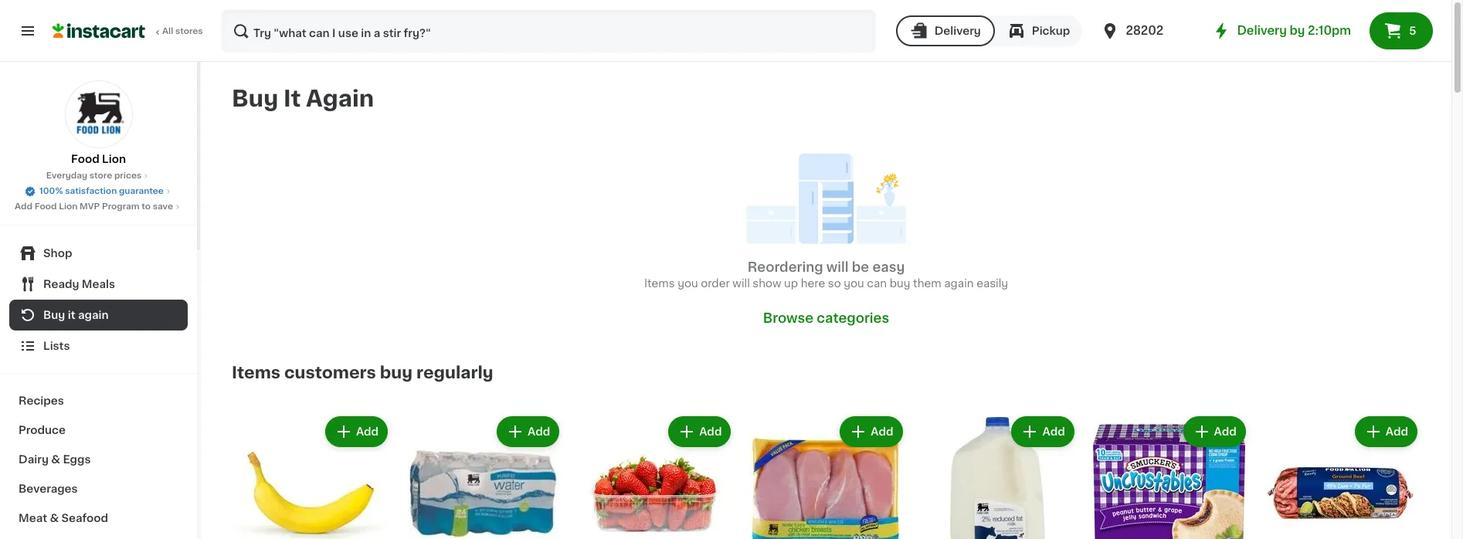 Task type: describe. For each thing, give the bounding box(es) containing it.
again
[[306, 87, 374, 110]]

ready meals button
[[9, 269, 188, 300]]

buy for buy it again
[[232, 87, 278, 110]]

add for third product group from the left
[[699, 427, 722, 438]]

lists link
[[9, 331, 188, 362]]

prices
[[114, 172, 142, 180]]

28202
[[1126, 25, 1164, 36]]

produce
[[19, 425, 66, 436]]

ready
[[43, 279, 79, 290]]

browse
[[763, 313, 814, 325]]

add food lion mvp program to save
[[15, 202, 173, 211]]

pickup
[[1032, 26, 1071, 36]]

add button for seventh product group from right
[[327, 418, 386, 446]]

regularly
[[417, 365, 494, 381]]

100%
[[39, 187, 63, 196]]

buy it again
[[43, 310, 109, 321]]

meat
[[19, 513, 47, 524]]

satisfaction
[[65, 187, 117, 196]]

seafood
[[61, 513, 108, 524]]

browse categories
[[763, 313, 890, 325]]

show
[[753, 279, 782, 289]]

delivery by 2:10pm link
[[1213, 22, 1352, 40]]

again inside reordering will be easy items you order will show up here so you can buy them again easily
[[945, 279, 974, 289]]

add for 6th product group from right
[[528, 427, 550, 438]]

produce link
[[9, 416, 188, 445]]

4 product group from the left
[[747, 414, 906, 539]]

recipes link
[[9, 386, 188, 416]]

meat & seafood
[[19, 513, 108, 524]]

delivery for delivery
[[935, 26, 981, 36]]

dairy & eggs
[[19, 454, 91, 465]]

browse categories link
[[763, 310, 890, 327]]

order
[[701, 279, 730, 289]]

meat & seafood link
[[9, 504, 188, 533]]

mvp
[[80, 202, 100, 211]]

to
[[142, 202, 151, 211]]

by
[[1290, 25, 1305, 36]]

add button for 1st product group from the right
[[1357, 418, 1416, 446]]

all stores link
[[53, 9, 204, 53]]

shop
[[43, 248, 72, 259]]

easily
[[977, 279, 1009, 289]]

them
[[913, 279, 942, 289]]

reordering will be easy items you order will show up here so you can buy them again easily
[[644, 262, 1009, 289]]

& for meat
[[50, 513, 59, 524]]

all stores
[[162, 27, 203, 36]]

categories
[[817, 313, 890, 325]]

1 horizontal spatial will
[[827, 262, 849, 274]]

stores
[[175, 27, 203, 36]]

dairy
[[19, 454, 49, 465]]

everyday
[[46, 172, 87, 180]]

it
[[284, 87, 301, 110]]

dairy & eggs link
[[9, 445, 188, 474]]

reordering
[[748, 262, 823, 274]]

1 vertical spatial buy
[[380, 365, 413, 381]]

0 horizontal spatial food
[[35, 202, 57, 211]]

delivery for delivery by 2:10pm
[[1237, 25, 1287, 36]]

add button for 6th product group from right
[[498, 418, 558, 446]]

food lion logo image
[[65, 80, 133, 148]]

can
[[867, 279, 887, 289]]

2 product group from the left
[[403, 414, 563, 539]]

lists
[[43, 341, 70, 352]]

add button for second product group from right
[[1185, 418, 1245, 446]]

add for seventh product group from right
[[356, 427, 379, 438]]

1 product group from the left
[[232, 414, 391, 539]]

5 product group from the left
[[918, 414, 1078, 539]]

everyday store prices
[[46, 172, 142, 180]]

customers
[[284, 365, 376, 381]]



Task type: locate. For each thing, give the bounding box(es) containing it.
0 horizontal spatial buy
[[380, 365, 413, 381]]

1 vertical spatial will
[[733, 279, 750, 289]]

will left show
[[733, 279, 750, 289]]

add for third product group from right
[[1043, 427, 1065, 438]]

items inside reordering will be easy items you order will show up here so you can buy them again easily
[[644, 279, 675, 289]]

buy left regularly
[[380, 365, 413, 381]]

buy down easy
[[890, 279, 911, 289]]

100% satisfaction guarantee button
[[24, 182, 173, 198]]

0 vertical spatial lion
[[102, 154, 126, 165]]

3 product group from the left
[[575, 414, 734, 539]]

0 horizontal spatial will
[[733, 279, 750, 289]]

1 vertical spatial &
[[50, 513, 59, 524]]

product group
[[232, 414, 391, 539], [403, 414, 563, 539], [575, 414, 734, 539], [747, 414, 906, 539], [918, 414, 1078, 539], [1090, 414, 1249, 539], [1262, 414, 1421, 539]]

store
[[89, 172, 112, 180]]

it
[[68, 310, 75, 321]]

add for second product group from right
[[1214, 427, 1237, 438]]

service type group
[[896, 15, 1083, 46]]

add button
[[327, 418, 386, 446], [498, 418, 558, 446], [670, 418, 730, 446], [842, 418, 901, 446], [1013, 418, 1073, 446], [1185, 418, 1245, 446], [1357, 418, 1416, 446]]

1 vertical spatial buy
[[43, 310, 65, 321]]

1 horizontal spatial buy
[[232, 87, 278, 110]]

& for dairy
[[51, 454, 60, 465]]

4 add button from the left
[[842, 418, 901, 446]]

buy inside buy it again link
[[43, 310, 65, 321]]

again right 'them'
[[945, 279, 974, 289]]

7 add button from the left
[[1357, 418, 1416, 446]]

meals
[[82, 279, 115, 290]]

0 horizontal spatial items
[[232, 365, 281, 381]]

1 vertical spatial lion
[[59, 202, 78, 211]]

here
[[801, 279, 825, 289]]

2:10pm
[[1308, 25, 1352, 36]]

up
[[784, 279, 798, 289]]

5
[[1410, 26, 1417, 36]]

0 horizontal spatial you
[[678, 279, 698, 289]]

0 horizontal spatial lion
[[59, 202, 78, 211]]

1 vertical spatial food
[[35, 202, 57, 211]]

1 add button from the left
[[327, 418, 386, 446]]

0 horizontal spatial again
[[78, 310, 109, 321]]

3 add button from the left
[[670, 418, 730, 446]]

buy it again link
[[9, 300, 188, 331]]

5 button
[[1370, 12, 1433, 49]]

&
[[51, 454, 60, 465], [50, 513, 59, 524]]

lion left mvp
[[59, 202, 78, 211]]

5 add button from the left
[[1013, 418, 1073, 446]]

items left order
[[644, 279, 675, 289]]

food lion link
[[65, 80, 133, 167]]

0 horizontal spatial buy
[[43, 310, 65, 321]]

1 horizontal spatial lion
[[102, 154, 126, 165]]

buy
[[232, 87, 278, 110], [43, 310, 65, 321]]

program
[[102, 202, 140, 211]]

guarantee
[[119, 187, 164, 196]]

beverages
[[19, 484, 78, 495]]

1 horizontal spatial delivery
[[1237, 25, 1287, 36]]

instacart logo image
[[53, 22, 145, 40]]

2 you from the left
[[844, 279, 865, 289]]

you left order
[[678, 279, 698, 289]]

buy it again
[[232, 87, 374, 110]]

eggs
[[63, 454, 91, 465]]

6 product group from the left
[[1090, 414, 1249, 539]]

100% satisfaction guarantee
[[39, 187, 164, 196]]

ready meals link
[[9, 269, 188, 300]]

shop link
[[9, 238, 188, 269]]

& right meat
[[50, 513, 59, 524]]

add food lion mvp program to save link
[[15, 201, 182, 213]]

1 vertical spatial items
[[232, 365, 281, 381]]

save
[[153, 202, 173, 211]]

add button for third product group from right
[[1013, 418, 1073, 446]]

lion
[[102, 154, 126, 165], [59, 202, 78, 211]]

0 vertical spatial items
[[644, 279, 675, 289]]

delivery
[[1237, 25, 1287, 36], [935, 26, 981, 36]]

food
[[71, 154, 99, 165], [35, 202, 57, 211]]

delivery by 2:10pm
[[1237, 25, 1352, 36]]

delivery inside 'link'
[[1237, 25, 1287, 36]]

0 vertical spatial &
[[51, 454, 60, 465]]

items customers buy regularly
[[232, 365, 494, 381]]

you
[[678, 279, 698, 289], [844, 279, 865, 289]]

delivery inside "button"
[[935, 26, 981, 36]]

1 horizontal spatial food
[[71, 154, 99, 165]]

buy for buy it again
[[43, 310, 65, 321]]

7 product group from the left
[[1262, 414, 1421, 539]]

28202 button
[[1101, 9, 1194, 53]]

add button for fourth product group from the right
[[842, 418, 901, 446]]

2 add button from the left
[[498, 418, 558, 446]]

food up everyday store prices
[[71, 154, 99, 165]]

lion up store
[[102, 154, 126, 165]]

pickup button
[[995, 15, 1083, 46]]

again
[[945, 279, 974, 289], [78, 310, 109, 321]]

be
[[852, 262, 870, 274]]

1 you from the left
[[678, 279, 698, 289]]

add button for third product group from the left
[[670, 418, 730, 446]]

items left customers
[[232, 365, 281, 381]]

1 horizontal spatial you
[[844, 279, 865, 289]]

food lion
[[71, 154, 126, 165]]

easy
[[873, 262, 905, 274]]

will up so
[[827, 262, 849, 274]]

add for fourth product group from the right
[[871, 427, 894, 438]]

1 horizontal spatial items
[[644, 279, 675, 289]]

recipes
[[19, 396, 64, 406]]

1 vertical spatial again
[[78, 310, 109, 321]]

beverages link
[[9, 474, 188, 504]]

add for 1st product group from the right
[[1386, 427, 1409, 438]]

1 horizontal spatial again
[[945, 279, 974, 289]]

Search field
[[223, 11, 874, 51]]

None search field
[[221, 9, 876, 53]]

food down the 100%
[[35, 202, 57, 211]]

buy
[[890, 279, 911, 289], [380, 365, 413, 381]]

again right it
[[78, 310, 109, 321]]

you down "be"
[[844, 279, 865, 289]]

0 vertical spatial buy
[[890, 279, 911, 289]]

all
[[162, 27, 173, 36]]

1 horizontal spatial buy
[[890, 279, 911, 289]]

everyday store prices link
[[46, 170, 151, 182]]

add
[[15, 202, 32, 211], [356, 427, 379, 438], [528, 427, 550, 438], [699, 427, 722, 438], [871, 427, 894, 438], [1043, 427, 1065, 438], [1214, 427, 1237, 438], [1386, 427, 1409, 438]]

will
[[827, 262, 849, 274], [733, 279, 750, 289]]

buy inside reordering will be easy items you order will show up here so you can buy them again easily
[[890, 279, 911, 289]]

items
[[644, 279, 675, 289], [232, 365, 281, 381]]

0 vertical spatial again
[[945, 279, 974, 289]]

0 horizontal spatial delivery
[[935, 26, 981, 36]]

0 vertical spatial will
[[827, 262, 849, 274]]

so
[[828, 279, 841, 289]]

delivery button
[[896, 15, 995, 46]]

& left eggs
[[51, 454, 60, 465]]

0 vertical spatial food
[[71, 154, 99, 165]]

ready meals
[[43, 279, 115, 290]]

6 add button from the left
[[1185, 418, 1245, 446]]

0 vertical spatial buy
[[232, 87, 278, 110]]



Task type: vqa. For each thing, say whether or not it's contained in the screenshot.
Pickup button
yes



